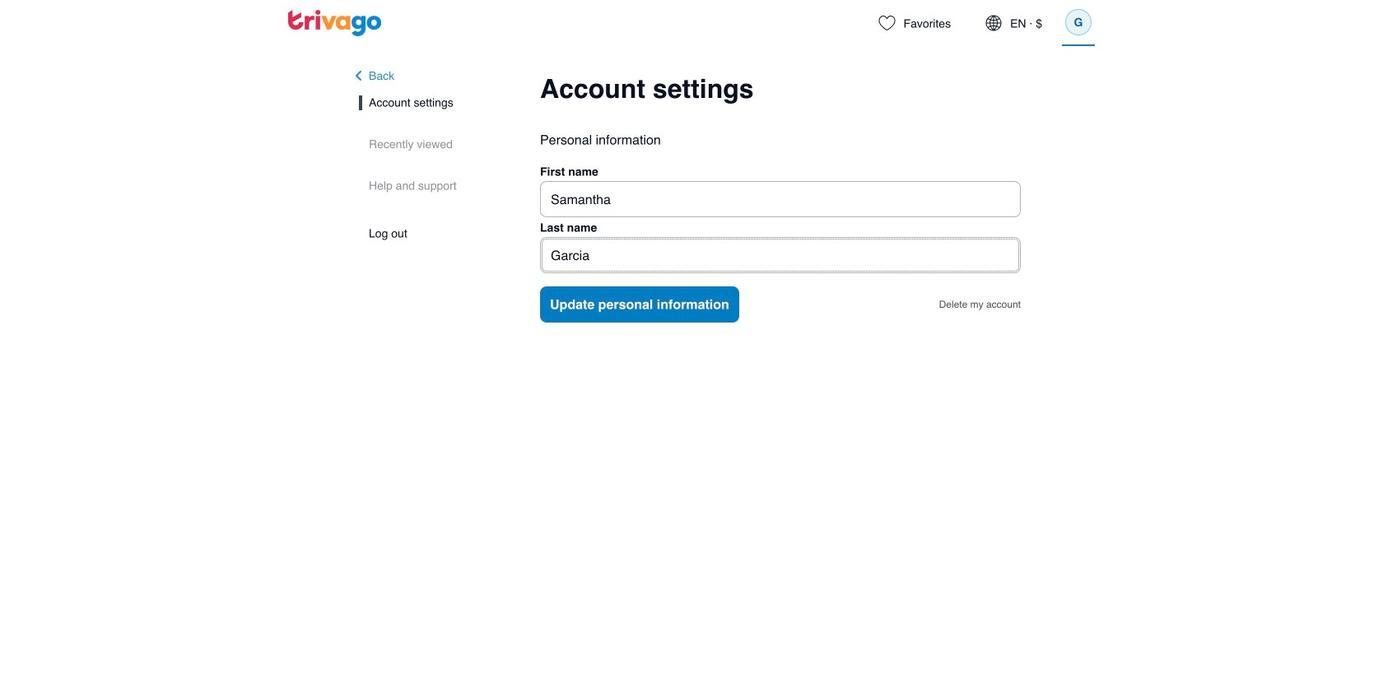 Task type: describe. For each thing, give the bounding box(es) containing it.
e.g. John text field
[[540, 181, 1021, 217]]



Task type: locate. For each thing, give the bounding box(es) containing it.
e.g. Smith text field
[[540, 237, 1021, 273]]

trivago logo image
[[288, 10, 382, 36]]



Task type: vqa. For each thing, say whether or not it's contained in the screenshot.
trivago logo
yes



